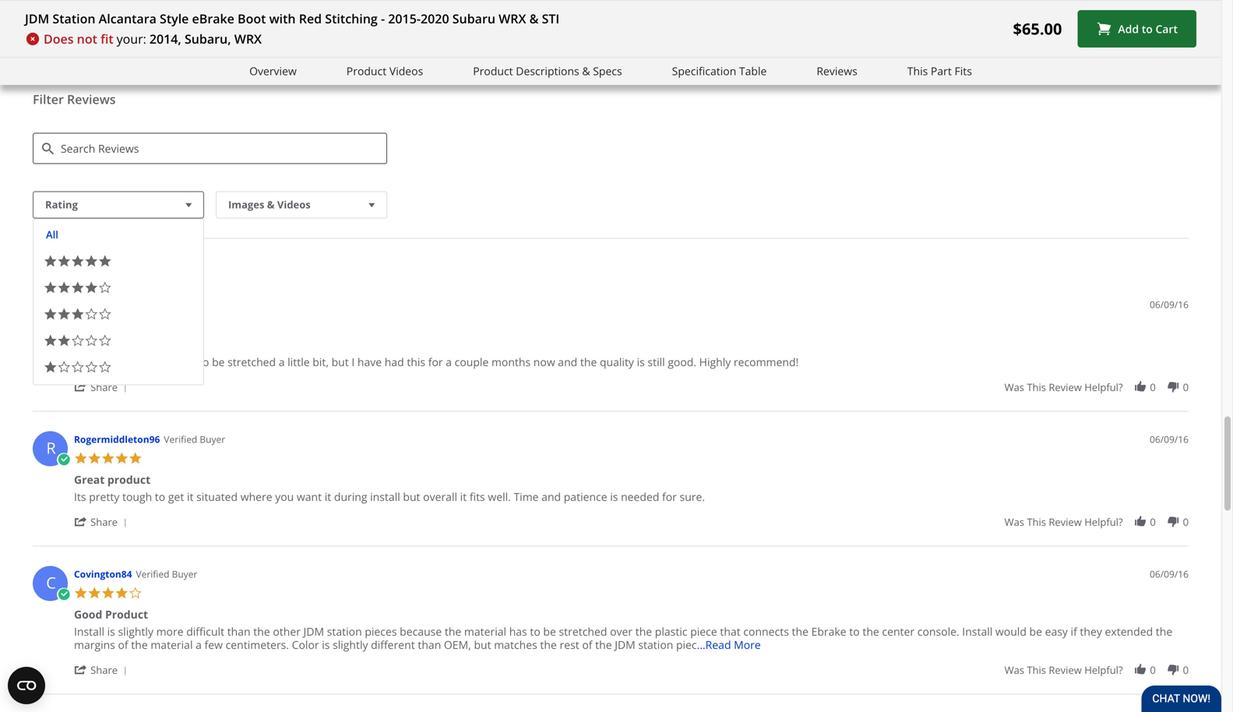 Task type: vqa. For each thing, say whether or not it's contained in the screenshot.
$ inside 'Grimmspeed Downpipe to Catback 3" Gasket (2x thick) - 2015+ WRX / 2015+ STI $ 27.00'
no



Task type: describe. For each thing, give the bounding box(es) containing it.
better than leather after installation it need to be stretched a little bit, but i have had this for a couple months now and the quality is still good. highly recommend!
[[74, 337, 799, 369]]

subaru,
[[185, 30, 231, 47]]

tough
[[122, 489, 152, 504]]

all link
[[46, 228, 58, 242]]

c
[[46, 572, 56, 593]]

the left rest
[[540, 637, 557, 652]]

part
[[931, 64, 952, 78]]

red
[[299, 10, 322, 27]]

was this review helpful? for r
[[1005, 515, 1123, 529]]

1 horizontal spatial than
[[227, 624, 251, 639]]

you
[[275, 489, 294, 504]]

vote down review by rogermiddleton96 on  9 jun 2016 image
[[1167, 515, 1181, 529]]

tab panel containing n
[[25, 289, 1197, 712]]

little
[[288, 355, 310, 369]]

bit,
[[313, 355, 329, 369]]

has
[[509, 624, 527, 639]]

to right ebrake at the bottom right of the page
[[850, 624, 860, 639]]

specification table
[[672, 64, 767, 78]]

share button for c
[[74, 662, 133, 677]]

jdm station alcantara style ebrake boot with red stitching - 2015-2020 subaru wrx & sti
[[25, 10, 560, 27]]

to inside the better than leather after installation it need to be stretched a little bit, but i have had this for a couple months now and the quality is still good. highly recommend!
[[199, 355, 209, 369]]

filter reviews heading
[[33, 91, 1189, 121]]

images & videos
[[228, 198, 311, 212]]

station
[[53, 10, 95, 27]]

reviews for filter reviews
[[67, 91, 116, 108]]

helpful? for n
[[1085, 380, 1123, 394]]

06/09/16 for c
[[1150, 568, 1189, 581]]

add to cart
[[1119, 21, 1178, 36]]

2020
[[421, 10, 449, 27]]

it left fits
[[460, 489, 467, 504]]

ebrake
[[192, 10, 234, 27]]

-
[[381, 10, 385, 27]]

where
[[241, 489, 272, 504]]

0 horizontal spatial material
[[151, 637, 193, 652]]

this part fits
[[908, 64, 973, 78]]

verified buyer heading for c
[[136, 568, 197, 581]]

all
[[46, 228, 58, 242]]

down triangle image
[[182, 197, 196, 213]]

want
[[297, 489, 322, 504]]

buyer for r
[[200, 433, 225, 446]]

2 horizontal spatial jdm
[[615, 637, 636, 652]]

add
[[1119, 21, 1139, 36]]

well.
[[488, 489, 511, 504]]

review date 06/09/16 element for r
[[1150, 433, 1189, 446]]

couple
[[455, 355, 489, 369]]

cart
[[1156, 21, 1178, 36]]

this
[[908, 64, 928, 78]]

the right because
[[445, 624, 462, 639]]

your:
[[117, 30, 146, 47]]

0 horizontal spatial jdm
[[25, 10, 49, 27]]

share image for n
[[74, 380, 88, 394]]

2 horizontal spatial be
[[1030, 624, 1043, 639]]

matches
[[494, 637, 538, 652]]

the left ebrake at the bottom right of the page
[[792, 624, 809, 639]]

the right over
[[636, 624, 652, 639]]

tab list containing reviews
[[33, 49, 168, 73]]

1 horizontal spatial wrx
[[499, 10, 526, 27]]

0 right vote down review by covington84 on  9 jun 2016 icon
[[1183, 663, 1189, 677]]

but inside great product its pretty tough to get it situated where you want it during install but overall it fits well. time and patience is needed for sure.
[[403, 489, 420, 504]]

Rating Filter field
[[33, 191, 204, 219]]

images & videos element
[[216, 191, 387, 219]]

vote down review by nhlandy98 on  9 jun 2016 image
[[1167, 380, 1181, 394]]

recommend!
[[734, 355, 799, 369]]

time
[[514, 489, 539, 504]]

easy
[[1046, 624, 1068, 639]]

need
[[170, 355, 196, 369]]

good.
[[668, 355, 697, 369]]

margins
[[74, 637, 115, 652]]

06/09/16 for r
[[1150, 433, 1189, 446]]

review date 06/09/16 element for c
[[1150, 568, 1189, 581]]

is inside the better than leather after installation it need to be stretched a little bit, but i have had this for a couple months now and the quality is still good. highly recommend!
[[637, 355, 645, 369]]

circle checkmark image for c
[[57, 588, 71, 602]]

pretty
[[89, 489, 120, 504]]

Images & Videos Filter field
[[216, 191, 387, 219]]

product videos link
[[347, 62, 423, 80]]

7
[[33, 256, 40, 273]]

reviews
[[33, 49, 79, 63]]

$65.00
[[1014, 18, 1063, 39]]

verified buyer heading for r
[[164, 433, 225, 446]]

now
[[534, 355, 555, 369]]

stretched inside the better than leather after installation it need to be stretched a little bit, but i have had this for a couple months now and the quality is still good. highly recommend!
[[228, 355, 276, 369]]

questions
[[93, 49, 154, 63]]

pieces
[[365, 624, 397, 639]]

this for r
[[1027, 515, 1047, 529]]

the left other
[[253, 624, 270, 639]]

centimeters.
[[226, 637, 289, 652]]

vote up review by covington84 on  9 jun 2016 image
[[1134, 663, 1148, 677]]

0 vertical spatial reviews
[[817, 64, 858, 78]]

because
[[400, 624, 442, 639]]

stretched inside the "install is slightly more difficult than the other jdm station pieces because the material has to be stretched over the plastic piece that connects the ebrake to the center console. install would be easy if they extended the margins of the material a few centimeters. color is slightly different than oem, but matches the rest of the jdm station piec"
[[559, 624, 607, 639]]

vote up review by nhlandy98 on  9 jun 2016 image
[[1134, 380, 1148, 394]]

reviews for 7 reviews
[[43, 256, 92, 273]]

1 horizontal spatial &
[[530, 10, 539, 27]]

covington84
[[74, 568, 132, 581]]

0 right vote down review by rogermiddleton96 on  9 jun 2016 icon
[[1183, 515, 1189, 529]]

few
[[205, 637, 223, 652]]

install
[[370, 489, 400, 504]]

it right get
[[187, 489, 194, 504]]

r
[[46, 437, 56, 459]]

to inside button
[[1142, 21, 1153, 36]]

this for n
[[1027, 380, 1047, 394]]

with
[[269, 10, 296, 27]]

piec
[[676, 637, 697, 652]]

had
[[385, 355, 404, 369]]

this part fits link
[[908, 62, 973, 80]]

than inside the better than leather after installation it need to be stretched a little bit, but i have had this for a couple months now and the quality is still good. highly recommend!
[[112, 337, 137, 352]]

is inside great product its pretty tough to get it situated where you want it during install but overall it fits well. time and patience is needed for sure.
[[610, 489, 618, 504]]

rogermiddleton96 verified buyer
[[74, 433, 225, 446]]

1 horizontal spatial slightly
[[333, 637, 368, 652]]

0 horizontal spatial station
[[327, 624, 362, 639]]

connects
[[744, 624, 789, 639]]

covington84 verified buyer
[[74, 568, 197, 581]]

subaru
[[453, 10, 496, 27]]

0 horizontal spatial wrx
[[234, 30, 262, 47]]

specs
[[593, 64, 622, 78]]

rating element
[[33, 191, 204, 385]]

is right color
[[322, 637, 330, 652]]

review for r
[[1049, 515, 1082, 529]]

stitching
[[325, 10, 378, 27]]

product
[[107, 472, 151, 487]]

buyer for c
[[172, 568, 197, 581]]

the left more
[[131, 637, 148, 652]]

was this review helpful? for n
[[1005, 380, 1123, 394]]

and inside the better than leather after installation it need to be stretched a little bit, but i have had this for a couple months now and the quality is still good. highly recommend!
[[558, 355, 578, 369]]

n
[[45, 302, 57, 324]]

1 install from the left
[[74, 624, 104, 639]]

install is slightly more difficult than the other jdm station pieces because the material has to be stretched over the plastic piece that connects the ebrake to the center console. install would be easy if they extended the margins of the material a few centimeters. color is slightly different than oem, but matches the rest of the jdm station piec
[[74, 624, 1173, 652]]

sure.
[[680, 489, 705, 504]]

vote up review by rogermiddleton96 on  9 jun 2016 image
[[1134, 515, 1148, 529]]

better than leather heading
[[74, 337, 180, 355]]

share for r
[[91, 515, 118, 529]]

months
[[492, 355, 531, 369]]

ebrake
[[812, 624, 847, 639]]

1 horizontal spatial station
[[639, 637, 674, 652]]

0 right vote up review by covington84 on  9 jun 2016 icon
[[1151, 663, 1156, 677]]

to inside great product its pretty tough to get it situated where you want it during install but overall it fits well. time and patience is needed for sure.
[[155, 489, 165, 504]]

specification
[[672, 64, 737, 78]]

during
[[334, 489, 367, 504]]

its
[[74, 489, 86, 504]]

verified for c
[[136, 568, 169, 581]]

magnifying glass image
[[42, 143, 54, 155]]



Task type: locate. For each thing, give the bounding box(es) containing it.
review date 06/09/16 element for n
[[1150, 298, 1189, 311]]

installation
[[102, 355, 158, 369]]

0 vertical spatial but
[[332, 355, 349, 369]]

review left vote up review by rogermiddleton96 on  9 jun 2016 image
[[1049, 515, 1082, 529]]

install left would
[[963, 624, 993, 639]]

1 vertical spatial 06/09/16
[[1150, 433, 1189, 446]]

2 vertical spatial review
[[1049, 663, 1082, 677]]

verified up get
[[164, 433, 197, 446]]

0 horizontal spatial buyer
[[172, 568, 197, 581]]

share left seperator icon at left
[[91, 663, 118, 677]]

2 vertical spatial share button
[[74, 662, 133, 677]]

0 vertical spatial &
[[530, 10, 539, 27]]

1 was from the top
[[1005, 380, 1025, 394]]

was
[[1005, 380, 1025, 394], [1005, 515, 1025, 529], [1005, 663, 1025, 677]]

0 horizontal spatial than
[[112, 337, 137, 352]]

verified buyer heading up get
[[164, 433, 225, 446]]

0 vertical spatial helpful?
[[1085, 380, 1123, 394]]

for
[[428, 355, 443, 369], [662, 489, 677, 504]]

2 horizontal spatial than
[[418, 637, 441, 652]]

this for c
[[1027, 663, 1047, 677]]

rating
[[45, 198, 78, 212]]

verified buyer heading
[[164, 433, 225, 446], [136, 568, 197, 581]]

was this review helpful? down easy
[[1005, 663, 1123, 677]]

...read more
[[697, 637, 761, 652]]

1 group from the top
[[1005, 380, 1189, 394]]

filter reviews
[[33, 91, 116, 108]]

1 circle checkmark image from the top
[[57, 453, 71, 467]]

1 horizontal spatial product
[[347, 64, 387, 78]]

share for n
[[91, 380, 118, 394]]

0 vertical spatial group
[[1005, 380, 1189, 394]]

3 share button from the top
[[74, 662, 133, 677]]

jdm right other
[[304, 624, 324, 639]]

3 helpful? from the top
[[1085, 663, 1123, 677]]

than left oem,
[[418, 637, 441, 652]]

is left still
[[637, 355, 645, 369]]

0 horizontal spatial be
[[212, 355, 225, 369]]

0 horizontal spatial install
[[74, 624, 104, 639]]

1 of from the left
[[118, 637, 128, 652]]

be right need
[[212, 355, 225, 369]]

product for product videos
[[347, 64, 387, 78]]

was this review helpful? left vote up review by nhlandy98 on  9 jun 2016 'image'
[[1005, 380, 1123, 394]]

than right few
[[227, 624, 251, 639]]

verified right covington84
[[136, 568, 169, 581]]

1 vertical spatial was this review helpful?
[[1005, 515, 1123, 529]]

3.6 star rating element
[[509, 0, 556, 6]]

videos inside field
[[277, 198, 311, 212]]

share image for r
[[74, 515, 88, 529]]

install
[[74, 624, 104, 639], [963, 624, 993, 639]]

oem,
[[444, 637, 471, 652]]

boot
[[238, 10, 266, 27]]

buyer up more
[[172, 568, 197, 581]]

1 horizontal spatial videos
[[390, 64, 423, 78]]

share image down after
[[74, 380, 88, 394]]

a inside the "install is slightly more difficult than the other jdm station pieces because the material has to be stretched over the plastic piece that connects the ebrake to the center console. install would be easy if they extended the margins of the material a few centimeters. color is slightly different than oem, but matches the rest of the jdm station piec"
[[196, 637, 202, 652]]

1 horizontal spatial buyer
[[200, 433, 225, 446]]

wrx down the boot on the top
[[234, 30, 262, 47]]

2 vertical spatial 06/09/16
[[1150, 568, 1189, 581]]

1 vertical spatial verified
[[136, 568, 169, 581]]

descriptions
[[516, 64, 580, 78]]

to right need
[[199, 355, 209, 369]]

product
[[347, 64, 387, 78], [473, 64, 513, 78], [105, 607, 148, 622]]

needed
[[621, 489, 660, 504]]

slightly down good product at the bottom left of page
[[118, 624, 153, 639]]

share button down 'pretty'
[[74, 514, 133, 529]]

verified
[[164, 433, 197, 446], [136, 568, 169, 581]]

share down after
[[91, 380, 118, 394]]

but left i
[[332, 355, 349, 369]]

1 vertical spatial reviews
[[67, 91, 116, 108]]

0 horizontal spatial a
[[196, 637, 202, 652]]

for left sure.
[[662, 489, 677, 504]]

2 vertical spatial share
[[91, 663, 118, 677]]

star image
[[85, 254, 98, 268], [44, 281, 57, 295], [71, 281, 85, 295], [85, 281, 98, 295], [44, 307, 57, 321], [57, 307, 71, 321], [71, 307, 85, 321], [74, 317, 88, 330], [88, 317, 101, 330], [88, 452, 101, 465], [115, 452, 129, 465], [101, 586, 115, 600]]

& right images at the left
[[267, 198, 275, 212]]

star image
[[44, 254, 57, 268], [57, 254, 71, 268], [71, 254, 85, 268], [98, 254, 112, 268], [57, 281, 71, 295], [101, 317, 115, 330], [44, 334, 57, 348], [57, 334, 71, 348], [44, 360, 57, 374], [74, 452, 88, 465], [101, 452, 115, 465], [129, 452, 142, 465], [74, 586, 88, 600], [88, 586, 101, 600], [115, 586, 129, 600]]

of right rest
[[582, 637, 593, 652]]

and inside great product its pretty tough to get it situated where you want it during install but overall it fits well. time and patience is needed for sure.
[[542, 489, 561, 504]]

06/09/16
[[1150, 298, 1189, 311], [1150, 433, 1189, 446], [1150, 568, 1189, 581]]

seperator image
[[121, 384, 130, 393], [121, 519, 130, 528]]

2 horizontal spatial a
[[446, 355, 452, 369]]

helpful? left vote up review by covington84 on  9 jun 2016 icon
[[1085, 663, 1123, 677]]

other
[[273, 624, 301, 639]]

product for product descriptions & specs
[[473, 64, 513, 78]]

0 horizontal spatial product
[[105, 607, 148, 622]]

piece
[[691, 624, 718, 639]]

over
[[610, 624, 633, 639]]

1 share from the top
[[91, 380, 118, 394]]

1 vertical spatial was
[[1005, 515, 1025, 529]]

0
[[1151, 380, 1156, 394], [1183, 380, 1189, 394], [1151, 515, 1156, 529], [1183, 515, 1189, 529], [1151, 663, 1156, 677], [1183, 663, 1189, 677]]

was this review helpful? for c
[[1005, 663, 1123, 677]]

share for c
[[91, 663, 118, 677]]

2 was from the top
[[1005, 515, 1025, 529]]

a left few
[[196, 637, 202, 652]]

1 vertical spatial stretched
[[559, 624, 607, 639]]

good product
[[74, 607, 148, 622]]

i
[[352, 355, 355, 369]]

2014,
[[150, 30, 181, 47]]

color
[[292, 637, 319, 652]]

1 vertical spatial but
[[403, 489, 420, 504]]

1 vertical spatial &
[[582, 64, 590, 78]]

0 vertical spatial seperator image
[[121, 384, 130, 393]]

3 06/09/16 from the top
[[1150, 568, 1189, 581]]

plastic
[[655, 624, 688, 639]]

station left piec
[[639, 637, 674, 652]]

1 was this review helpful? from the top
[[1005, 380, 1123, 394]]

videos down 2015-
[[390, 64, 423, 78]]

a left little
[[279, 355, 285, 369]]

group
[[1005, 380, 1189, 394], [1005, 515, 1189, 529], [1005, 663, 1189, 677]]

review down if
[[1049, 663, 1082, 677]]

0 right vote down review by nhlandy98 on  9 jun 2016 icon
[[1183, 380, 1189, 394]]

and right now
[[558, 355, 578, 369]]

06/09/16 for n
[[1150, 298, 1189, 311]]

for inside the better than leather after installation it need to be stretched a little bit, but i have had this for a couple months now and the quality is still good. highly recommend!
[[428, 355, 443, 369]]

2 circle checkmark image from the top
[[57, 588, 71, 602]]

product videos
[[347, 64, 423, 78]]

is left needed
[[610, 489, 618, 504]]

3 review from the top
[[1049, 663, 1082, 677]]

verified for r
[[164, 433, 197, 446]]

be inside the better than leather after installation it need to be stretched a little bit, but i have had this for a couple months now and the quality is still good. highly recommend!
[[212, 355, 225, 369]]

1 horizontal spatial but
[[403, 489, 420, 504]]

station
[[327, 624, 362, 639], [639, 637, 674, 652]]

0 right vote up review by nhlandy98 on  9 jun 2016 'image'
[[1151, 380, 1156, 394]]

helpful? left vote up review by rogermiddleton96 on  9 jun 2016 image
[[1085, 515, 1123, 529]]

product left descriptions on the left of page
[[473, 64, 513, 78]]

1 horizontal spatial a
[[279, 355, 285, 369]]

1 horizontal spatial of
[[582, 637, 593, 652]]

product right good
[[105, 607, 148, 622]]

& down 3.6 star rating element
[[530, 10, 539, 27]]

0 vertical spatial review date 06/09/16 element
[[1150, 298, 1189, 311]]

but right install
[[403, 489, 420, 504]]

center
[[883, 624, 915, 639]]

console.
[[918, 624, 960, 639]]

& left specs
[[582, 64, 590, 78]]

circle checkmark image for r
[[57, 453, 71, 467]]

the right rest
[[596, 637, 612, 652]]

0 vertical spatial share image
[[74, 380, 88, 394]]

empty star image
[[98, 307, 112, 321], [85, 334, 98, 348], [98, 334, 112, 348], [98, 360, 112, 374], [129, 586, 142, 600]]

0 vertical spatial circle checkmark image
[[57, 453, 71, 467]]

3 share from the top
[[91, 663, 118, 677]]

&
[[530, 10, 539, 27], [582, 64, 590, 78], [267, 198, 275, 212]]

get
[[168, 489, 184, 504]]

0 vertical spatial share
[[91, 380, 118, 394]]

great product heading
[[74, 472, 151, 490]]

it
[[161, 355, 167, 369], [187, 489, 194, 504], [325, 489, 331, 504], [460, 489, 467, 504]]

1 horizontal spatial jdm
[[304, 624, 324, 639]]

was this review helpful?
[[1005, 380, 1123, 394], [1005, 515, 1123, 529], [1005, 663, 1123, 677]]

reviews link
[[817, 62, 858, 80]]

helpful? for c
[[1085, 663, 1123, 677]]

1 vertical spatial share button
[[74, 514, 133, 529]]

2 horizontal spatial &
[[582, 64, 590, 78]]

1 06/09/16 from the top
[[1150, 298, 1189, 311]]

1 vertical spatial wrx
[[234, 30, 262, 47]]

all list box
[[33, 219, 204, 385]]

share image for c
[[74, 663, 88, 677]]

0 vertical spatial was
[[1005, 380, 1025, 394]]

is
[[637, 355, 645, 369], [610, 489, 618, 504], [107, 624, 115, 639], [322, 637, 330, 652]]

2 vertical spatial reviews
[[43, 256, 92, 273]]

1 vertical spatial review date 06/09/16 element
[[1150, 433, 1189, 446]]

empty star image
[[98, 281, 112, 295], [85, 307, 98, 321], [71, 334, 85, 348], [57, 360, 71, 374], [71, 360, 85, 374], [85, 360, 98, 374]]

0 horizontal spatial of
[[118, 637, 128, 652]]

install down good
[[74, 624, 104, 639]]

0 vertical spatial stretched
[[228, 355, 276, 369]]

1 vertical spatial buyer
[[172, 568, 197, 581]]

helpful? for r
[[1085, 515, 1123, 529]]

2 vertical spatial was
[[1005, 663, 1025, 677]]

vote down review by covington84 on  9 jun 2016 image
[[1167, 663, 1181, 677]]

seperator image
[[121, 667, 130, 676]]

be left rest
[[544, 624, 556, 639]]

to right add
[[1142, 21, 1153, 36]]

jdm
[[25, 10, 49, 27], [304, 624, 324, 639], [615, 637, 636, 652]]

2 06/09/16 from the top
[[1150, 433, 1189, 446]]

be
[[212, 355, 225, 369], [544, 624, 556, 639], [1030, 624, 1043, 639]]

3 was from the top
[[1005, 663, 1025, 677]]

0 vertical spatial and
[[558, 355, 578, 369]]

0 vertical spatial was this review helpful?
[[1005, 380, 1123, 394]]

0 vertical spatial share button
[[74, 380, 133, 394]]

1 vertical spatial for
[[662, 489, 677, 504]]

0 vertical spatial buyer
[[200, 433, 225, 446]]

than up installation
[[112, 337, 137, 352]]

and right time
[[542, 489, 561, 504]]

2 vertical spatial review date 06/09/16 element
[[1150, 568, 1189, 581]]

was for r
[[1005, 515, 1025, 529]]

3 group from the top
[[1005, 663, 1189, 677]]

review for c
[[1049, 663, 1082, 677]]

0 horizontal spatial videos
[[277, 198, 311, 212]]

0 horizontal spatial slightly
[[118, 624, 153, 639]]

was this review helpful? left vote up review by rogermiddleton96 on  9 jun 2016 image
[[1005, 515, 1123, 529]]

good
[[74, 607, 102, 622]]

0 vertical spatial videos
[[390, 64, 423, 78]]

circle checkmark image
[[57, 453, 71, 467], [57, 588, 71, 602]]

for inside great product its pretty tough to get it situated where you want it during install but overall it fits well. time and patience is needed for sure.
[[662, 489, 677, 504]]

group for n
[[1005, 380, 1189, 394]]

helpful? left vote up review by nhlandy98 on  9 jun 2016 'image'
[[1085, 380, 1123, 394]]

for left couple
[[428, 355, 443, 369]]

2 install from the left
[[963, 624, 993, 639]]

open widget image
[[8, 667, 45, 705]]

filter
[[33, 91, 64, 108]]

review for n
[[1049, 380, 1082, 394]]

a left couple
[[446, 355, 452, 369]]

that
[[720, 624, 741, 639]]

share image down its
[[74, 515, 88, 529]]

2 share button from the top
[[74, 514, 133, 529]]

2 review date 06/09/16 element from the top
[[1150, 433, 1189, 446]]

review date 06/09/16 element
[[1150, 298, 1189, 311], [1150, 433, 1189, 446], [1150, 568, 1189, 581]]

3 share image from the top
[[74, 663, 88, 677]]

fits
[[470, 489, 485, 504]]

...read
[[697, 637, 731, 652]]

share down 'pretty'
[[91, 515, 118, 529]]

material left has
[[464, 624, 507, 639]]

2 share from the top
[[91, 515, 118, 529]]

station left pieces
[[327, 624, 362, 639]]

1 helpful? from the top
[[1085, 380, 1123, 394]]

2 share image from the top
[[74, 515, 88, 529]]

0 horizontal spatial stretched
[[228, 355, 276, 369]]

fit
[[101, 30, 114, 47]]

be left easy
[[1030, 624, 1043, 639]]

the inside the better than leather after installation it need to be stretched a little bit, but i have had this for a couple months now and the quality is still good. highly recommend!
[[581, 355, 597, 369]]

material left few
[[151, 637, 193, 652]]

2 horizontal spatial but
[[474, 637, 491, 652]]

1 review from the top
[[1049, 380, 1082, 394]]

fits
[[955, 64, 973, 78]]

the
[[581, 355, 597, 369], [253, 624, 270, 639], [445, 624, 462, 639], [636, 624, 652, 639], [792, 624, 809, 639], [863, 624, 880, 639], [1156, 624, 1173, 639], [131, 637, 148, 652], [540, 637, 557, 652], [596, 637, 612, 652]]

and
[[558, 355, 578, 369], [542, 489, 561, 504]]

it inside the better than leather after installation it need to be stretched a little bit, but i have had this for a couple months now and the quality is still good. highly recommend!
[[161, 355, 167, 369]]

1 vertical spatial group
[[1005, 515, 1189, 529]]

stretched left over
[[559, 624, 607, 639]]

it right want on the left
[[325, 489, 331, 504]]

was for c
[[1005, 663, 1025, 677]]

share button down margins
[[74, 662, 133, 677]]

0 vertical spatial verified buyer heading
[[164, 433, 225, 446]]

the left the center
[[863, 624, 880, 639]]

1 vertical spatial circle checkmark image
[[57, 588, 71, 602]]

add to cart button
[[1078, 10, 1197, 48]]

tab list
[[33, 49, 168, 73]]

good product heading
[[74, 607, 148, 625]]

1 vertical spatial videos
[[277, 198, 311, 212]]

alcantara
[[99, 10, 157, 27]]

stretched left little
[[228, 355, 276, 369]]

buyer up situated
[[200, 433, 225, 446]]

great
[[74, 472, 105, 487]]

slightly left the different
[[333, 637, 368, 652]]

share button
[[74, 380, 133, 394], [74, 514, 133, 529], [74, 662, 133, 677]]

the left quality
[[581, 355, 597, 369]]

circle checkmark image right c on the left
[[57, 588, 71, 602]]

2 vertical spatial helpful?
[[1085, 663, 1123, 677]]

& inside field
[[267, 198, 275, 212]]

rest
[[560, 637, 580, 652]]

share button for n
[[74, 380, 133, 394]]

reviews inside heading
[[67, 91, 116, 108]]

product descriptions & specs link
[[473, 62, 622, 80]]

does
[[44, 30, 74, 47]]

jdm up does
[[25, 10, 49, 27]]

1 review date 06/09/16 element from the top
[[1150, 298, 1189, 311]]

2 was this review helpful? from the top
[[1005, 515, 1123, 529]]

share image
[[74, 380, 88, 394], [74, 515, 88, 529], [74, 663, 88, 677]]

share button down after
[[74, 380, 133, 394]]

2 of from the left
[[582, 637, 593, 652]]

0 horizontal spatial but
[[332, 355, 349, 369]]

was for n
[[1005, 380, 1025, 394]]

seperator image down installation
[[121, 384, 130, 393]]

seperator image for n
[[121, 384, 130, 393]]

style
[[160, 10, 189, 27]]

2 vertical spatial share image
[[74, 663, 88, 677]]

2 vertical spatial &
[[267, 198, 275, 212]]

product descriptions & specs
[[473, 64, 622, 78]]

share
[[91, 380, 118, 394], [91, 515, 118, 529], [91, 663, 118, 677]]

1 vertical spatial seperator image
[[121, 519, 130, 528]]

2 vertical spatial group
[[1005, 663, 1189, 677]]

product inside heading
[[105, 607, 148, 622]]

1 seperator image from the top
[[121, 384, 130, 393]]

stretched
[[228, 355, 276, 369], [559, 624, 607, 639]]

but right oem,
[[474, 637, 491, 652]]

0 vertical spatial for
[[428, 355, 443, 369]]

2 horizontal spatial product
[[473, 64, 513, 78]]

group for r
[[1005, 515, 1189, 529]]

overview link
[[249, 62, 297, 80]]

2015-
[[388, 10, 421, 27]]

it down leather
[[161, 355, 167, 369]]

great product its pretty tough to get it situated where you want it during install but overall it fits well. time and patience is needed for sure.
[[74, 472, 705, 504]]

1 horizontal spatial install
[[963, 624, 993, 639]]

they
[[1081, 624, 1103, 639]]

1 share button from the top
[[74, 380, 133, 394]]

leather
[[140, 337, 180, 352]]

1 horizontal spatial material
[[464, 624, 507, 639]]

verified buyer heading up more
[[136, 568, 197, 581]]

0 vertical spatial verified
[[164, 433, 197, 446]]

patience
[[564, 489, 608, 504]]

1 vertical spatial share image
[[74, 515, 88, 529]]

sti
[[542, 10, 560, 27]]

2 vertical spatial was this review helpful?
[[1005, 663, 1123, 677]]

more
[[734, 637, 761, 652]]

1 share image from the top
[[74, 380, 88, 394]]

1 horizontal spatial stretched
[[559, 624, 607, 639]]

this inside the better than leather after installation it need to be stretched a little bit, but i have had this for a couple months now and the quality is still good. highly recommend!
[[407, 355, 426, 369]]

but inside the better than leather after installation it need to be stretched a little bit, but i have had this for a couple months now and the quality is still good. highly recommend!
[[332, 355, 349, 369]]

jdm left plastic
[[615, 637, 636, 652]]

1 horizontal spatial for
[[662, 489, 677, 504]]

seperator image for r
[[121, 519, 130, 528]]

0 vertical spatial review
[[1049, 380, 1082, 394]]

tab panel
[[25, 289, 1197, 712]]

1 horizontal spatial be
[[544, 624, 556, 639]]

to right has
[[530, 624, 541, 639]]

if
[[1071, 624, 1078, 639]]

different
[[371, 637, 415, 652]]

2 helpful? from the top
[[1085, 515, 1123, 529]]

product down stitching
[[347, 64, 387, 78]]

group for c
[[1005, 663, 1189, 677]]

difficult
[[186, 624, 224, 639]]

extended
[[1106, 624, 1154, 639]]

1 vertical spatial share
[[91, 515, 118, 529]]

1 vertical spatial verified buyer heading
[[136, 568, 197, 581]]

review left vote up review by nhlandy98 on  9 jun 2016 'image'
[[1049, 380, 1082, 394]]

0 vertical spatial 06/09/16
[[1150, 298, 1189, 311]]

share button for r
[[74, 514, 133, 529]]

circle checkmark image right r
[[57, 453, 71, 467]]

3 review date 06/09/16 element from the top
[[1150, 568, 1189, 581]]

2 group from the top
[[1005, 515, 1189, 529]]

quality
[[600, 355, 634, 369]]

2 seperator image from the top
[[121, 519, 130, 528]]

1 vertical spatial and
[[542, 489, 561, 504]]

the right the extended
[[1156, 624, 1173, 639]]

does not fit your: 2014, subaru, wrx
[[44, 30, 262, 47]]

overview
[[249, 64, 297, 78]]

wrx down 3.6 star rating element
[[499, 10, 526, 27]]

3 was this review helpful? from the top
[[1005, 663, 1123, 677]]

1 vertical spatial helpful?
[[1085, 515, 1123, 529]]

0 vertical spatial wrx
[[499, 10, 526, 27]]

but inside the "install is slightly more difficult than the other jdm station pieces because the material has to be stretched over the plastic piece that connects the ebrake to the center console. install would be easy if they extended the margins of the material a few centimeters. color is slightly different than oem, but matches the rest of the jdm station piec"
[[474, 637, 491, 652]]

review
[[1049, 380, 1082, 394], [1049, 515, 1082, 529], [1049, 663, 1082, 677]]

0 horizontal spatial for
[[428, 355, 443, 369]]

2 vertical spatial but
[[474, 637, 491, 652]]

0 right vote up review by rogermiddleton96 on  9 jun 2016 image
[[1151, 515, 1156, 529]]

share image down margins
[[74, 663, 88, 677]]

videos right images at the left
[[277, 198, 311, 212]]

down triangle image
[[365, 197, 379, 213]]

2 review from the top
[[1049, 515, 1082, 529]]

0 horizontal spatial &
[[267, 198, 275, 212]]

1 vertical spatial review
[[1049, 515, 1082, 529]]

to left get
[[155, 489, 165, 504]]

is down good product at the bottom left of page
[[107, 624, 115, 639]]

circle checkmark image
[[57, 318, 71, 332]]

seperator image down tough
[[121, 519, 130, 528]]

Search Reviews search field
[[33, 133, 387, 164]]

7 reviews
[[33, 256, 92, 273]]

more
[[156, 624, 184, 639]]

after
[[74, 355, 99, 369]]

but
[[332, 355, 349, 369], [403, 489, 420, 504], [474, 637, 491, 652]]

of up seperator icon at left
[[118, 637, 128, 652]]



